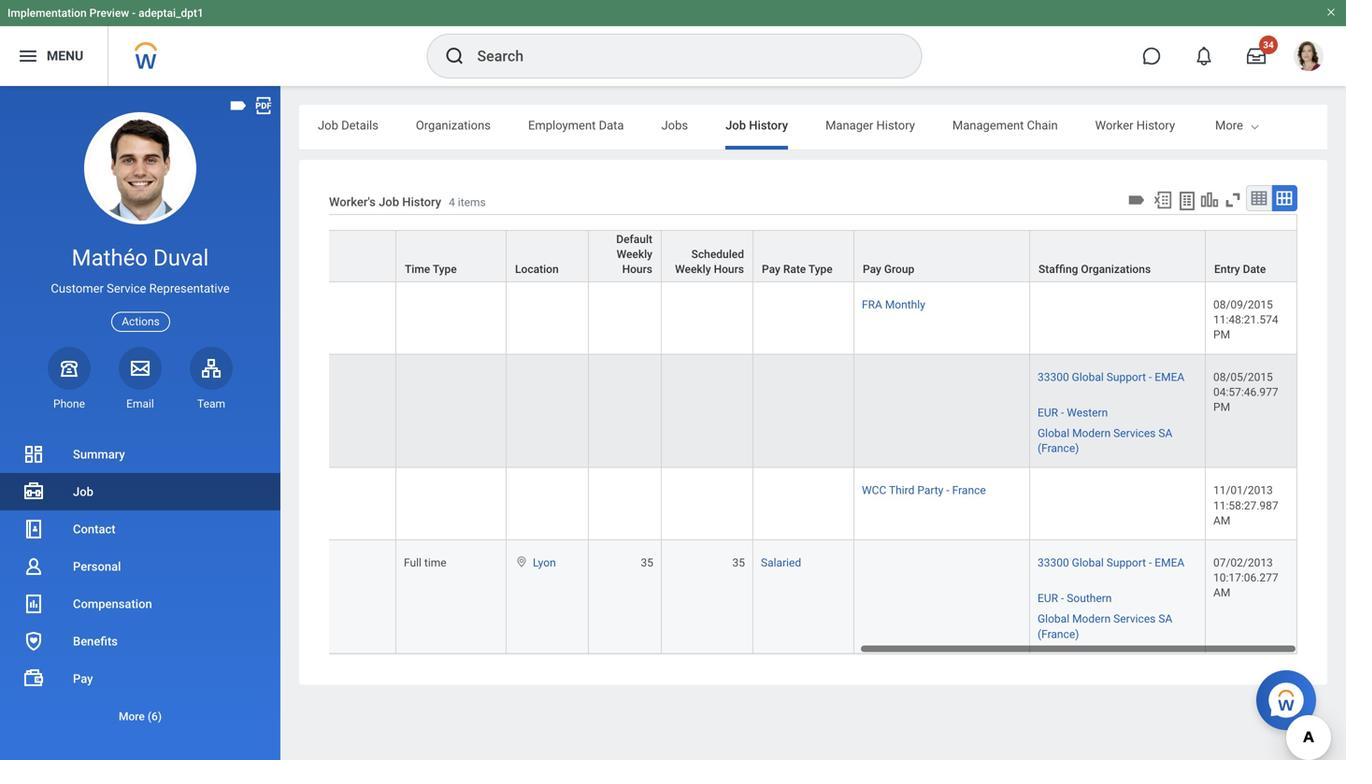Task type: vqa. For each thing, say whether or not it's contained in the screenshot.
top 33300 GLOBAL SUPPORT - EMEA
yes



Task type: locate. For each thing, give the bounding box(es) containing it.
1 horizontal spatial weekly
[[675, 263, 711, 276]]

0 vertical spatial 33300 global support - emea
[[1038, 371, 1185, 384]]

pm down 11:48:21.574
[[1214, 328, 1231, 342]]

personal
[[73, 560, 121, 574]]

modern for western
[[1073, 427, 1111, 440]]

sa
[[1159, 427, 1173, 440], [1159, 613, 1173, 626]]

2 type from the left
[[809, 263, 833, 276]]

history left 4
[[402, 195, 441, 209]]

2 33300 global support - emea link from the top
[[1038, 553, 1185, 569]]

list
[[0, 436, 281, 735]]

0 horizontal spatial weekly
[[617, 248, 653, 261]]

job inside "job" link
[[73, 485, 93, 499]]

worker's job history 4 items
[[329, 195, 486, 209]]

am down the "10:17:06.277"
[[1214, 586, 1231, 600]]

employment
[[528, 118, 596, 132]]

emea for 07/02/2013 10:17:06.277 am
[[1155, 556, 1185, 569]]

menu banner
[[0, 0, 1347, 86]]

1 modern from the top
[[1073, 427, 1111, 440]]

time type button
[[397, 231, 506, 282]]

am down 11:58:27.987
[[1214, 514, 1231, 527]]

33300 up 'eur - western' link
[[1038, 371, 1070, 384]]

global down 'eur - southern'
[[1038, 613, 1070, 626]]

fra
[[862, 298, 883, 311]]

eur - western link
[[1038, 403, 1108, 419]]

table image
[[1250, 189, 1269, 208]]

list containing summary
[[0, 436, 281, 735]]

0 vertical spatial customer service representative
[[51, 282, 230, 296]]

33300 global support - emea up the southern
[[1038, 556, 1185, 569]]

4 row from the top
[[0, 468, 1298, 540]]

1 sa from the top
[[1159, 427, 1173, 440]]

global modern services sa (france) link
[[1038, 423, 1173, 455], [1038, 609, 1173, 641]]

am inside "11/01/2013 11:58:27.987 am"
[[1214, 514, 1231, 527]]

2 support from the top
[[1107, 556, 1147, 569]]

summary image
[[22, 443, 45, 466]]

toolbar
[[1124, 185, 1298, 214]]

1 33300 from the top
[[1038, 371, 1070, 384]]

1 33300 global support - emea link from the top
[[1038, 367, 1185, 384]]

1 horizontal spatial more
[[1216, 118, 1244, 132]]

1 horizontal spatial job history
[[726, 118, 788, 132]]

support up the western
[[1107, 371, 1147, 384]]

pay left group
[[863, 263, 882, 276]]

tab list
[[299, 105, 1347, 150]]

global modern services sa (france) link down the southern
[[1038, 609, 1173, 641]]

weekly inside scheduled weekly hours
[[675, 263, 711, 276]]

2 horizontal spatial pay
[[863, 263, 882, 276]]

team mathéo duval element
[[190, 396, 233, 411]]

0 vertical spatial 33300
[[1038, 371, 1070, 384]]

33300 global support - emea link for eur - southern
[[1038, 553, 1185, 569]]

2 sa from the top
[[1159, 613, 1173, 626]]

0 vertical spatial tag image
[[228, 95, 249, 116]]

hours down default
[[622, 263, 653, 276]]

entry
[[1215, 263, 1241, 276]]

more
[[1216, 118, 1244, 132], [119, 710, 145, 723]]

-
[[132, 7, 136, 20], [1149, 371, 1152, 384], [1061, 406, 1064, 419], [947, 484, 950, 497], [1149, 556, 1152, 569], [1061, 592, 1064, 605]]

hours inside scheduled weekly hours
[[714, 263, 744, 276]]

modern
[[1073, 427, 1111, 440], [1073, 613, 1111, 626]]

(france) down eur - western
[[1038, 442, 1080, 455]]

row containing wcc third party - france
[[0, 468, 1298, 540]]

hours
[[622, 263, 653, 276], [714, 263, 744, 276]]

1 am from the top
[[1214, 514, 1231, 527]]

1 vertical spatial pm
[[1214, 401, 1231, 414]]

emea left 07/02/2013
[[1155, 556, 1185, 569]]

worker
[[1096, 118, 1134, 132]]

0 vertical spatial sa
[[1159, 427, 1173, 440]]

1 vertical spatial emea
[[1155, 556, 1185, 569]]

1 global modern services sa (france) link from the top
[[1038, 423, 1173, 455]]

phone image
[[56, 357, 82, 379]]

job history
[[726, 118, 788, 132], [199, 216, 257, 229]]

1 vertical spatial support
[[1107, 556, 1147, 569]]

1 horizontal spatial customer
[[228, 556, 277, 569]]

weekly inside default weekly hours
[[617, 248, 653, 261]]

worker history
[[1096, 118, 1176, 132]]

history right manager
[[877, 118, 915, 132]]

1 vertical spatial 33300
[[1038, 556, 1070, 569]]

summary link
[[0, 436, 281, 473]]

0 horizontal spatial more
[[119, 710, 145, 723]]

location button
[[507, 231, 588, 282]]

1 horizontal spatial pay
[[762, 263, 781, 276]]

- right the preview
[[132, 7, 136, 20]]

0 vertical spatial services
[[1114, 427, 1156, 440]]

0 vertical spatial service
[[107, 282, 146, 296]]

1 emea from the top
[[1155, 371, 1185, 384]]

5 row from the top
[[0, 540, 1298, 654]]

11:48:21.574
[[1214, 313, 1279, 327]]

1 vertical spatial more
[[119, 710, 145, 723]]

1 horizontal spatial service
[[280, 556, 316, 569]]

33300 global support - emea
[[1038, 371, 1185, 384], [1038, 556, 1185, 569]]

am inside "07/02/2013 10:17:06.277 am"
[[1214, 586, 1231, 600]]

job image
[[22, 481, 45, 503]]

1 horizontal spatial organizations
[[1081, 263, 1151, 276]]

services
[[1114, 427, 1156, 440], [1114, 613, 1156, 626]]

inbox large image
[[1248, 47, 1266, 65]]

pay inside pay group popup button
[[863, 263, 882, 276]]

1 vertical spatial eur
[[1038, 592, 1059, 605]]

global modern services sa (france) down the southern
[[1038, 613, 1173, 641]]

1 vertical spatial job history
[[199, 216, 257, 229]]

support
[[1107, 371, 1147, 384], [1107, 556, 1147, 569]]

data
[[599, 118, 624, 132]]

third
[[889, 484, 915, 497]]

full time
[[404, 556, 447, 569]]

global modern services sa (france) link for eur - southern
[[1038, 609, 1173, 641]]

1 horizontal spatial tag image
[[1127, 190, 1147, 210]]

global modern services sa (france) link for eur - western
[[1038, 423, 1173, 455]]

pay rate type button
[[754, 231, 854, 282]]

time
[[424, 556, 447, 569]]

1 vertical spatial services
[[1114, 613, 1156, 626]]

0 vertical spatial 33300 global support - emea link
[[1038, 367, 1185, 384]]

items selected list for 08/05/2015 04:57:46.977 pm
[[1038, 367, 1198, 456]]

0 horizontal spatial organizations
[[416, 118, 491, 132]]

management
[[953, 118, 1024, 132]]

more (6) button
[[0, 698, 281, 735]]

(france) for southern
[[1038, 628, 1080, 641]]

0 vertical spatial items selected list
[[1038, 367, 1198, 456]]

tag image left export to excel icon
[[1127, 190, 1147, 210]]

1 horizontal spatial 35
[[733, 556, 745, 569]]

1 33300 global support - emea from the top
[[1038, 371, 1185, 384]]

entry date
[[1215, 263, 1267, 276]]

04:57:46.977
[[1214, 386, 1279, 399]]

1 vertical spatial organizations
[[1081, 263, 1151, 276]]

0 vertical spatial weekly
[[617, 248, 653, 261]]

2 35 from the left
[[733, 556, 745, 569]]

2 global modern services sa (france) from the top
[[1038, 613, 1173, 641]]

08/09/2015
[[1214, 298, 1274, 311]]

35
[[641, 556, 654, 569], [733, 556, 745, 569]]

emea
[[1155, 371, 1185, 384], [1155, 556, 1185, 569]]

2 global modern services sa (france) link from the top
[[1038, 609, 1173, 641]]

organizations right staffing
[[1081, 263, 1151, 276]]

close environment banner image
[[1326, 7, 1337, 18]]

business
[[229, 263, 275, 276]]

0 vertical spatial global modern services sa (france)
[[1038, 427, 1173, 455]]

wcc third party - france link
[[862, 480, 986, 497]]

date
[[1243, 263, 1267, 276]]

job right the jobs
[[726, 118, 746, 132]]

pay left 'rate'
[[762, 263, 781, 276]]

compensation image
[[22, 593, 45, 615]]

2 33300 from the top
[[1038, 556, 1070, 569]]

1 services from the top
[[1114, 427, 1156, 440]]

western
[[1067, 406, 1108, 419]]

more inside dropdown button
[[119, 710, 145, 723]]

hours down scheduled
[[714, 263, 744, 276]]

representative
[[149, 282, 230, 296], [228, 571, 302, 585]]

more (6)
[[119, 710, 162, 723]]

2 eur from the top
[[1038, 592, 1059, 605]]

- left 07/02/2013
[[1149, 556, 1152, 569]]

global modern services sa (france) down the western
[[1038, 427, 1173, 455]]

default
[[617, 233, 653, 246]]

scheduled weekly hours
[[675, 248, 744, 276]]

3 row from the top
[[0, 355, 1298, 468]]

party
[[918, 484, 944, 497]]

more down 34 button on the right of page
[[1216, 118, 1244, 132]]

customer inside customer service representative
[[228, 556, 277, 569]]

1 vertical spatial 33300 global support - emea
[[1038, 556, 1185, 569]]

benefits link
[[0, 623, 281, 660]]

33300 global support - emea link up the southern
[[1038, 553, 1185, 569]]

1 vertical spatial customer
[[228, 556, 277, 569]]

1 vertical spatial am
[[1214, 586, 1231, 600]]

2 emea from the top
[[1155, 556, 1185, 569]]

0 vertical spatial (france)
[[1038, 442, 1080, 455]]

more for more
[[1216, 118, 1244, 132]]

1 vertical spatial (france)
[[1038, 628, 1080, 641]]

organizations
[[416, 118, 491, 132], [1081, 263, 1151, 276]]

job history right the jobs
[[726, 118, 788, 132]]

navigation pane region
[[0, 86, 281, 760]]

weekly down scheduled
[[675, 263, 711, 276]]

0 horizontal spatial service
[[107, 282, 146, 296]]

more (6) button
[[0, 706, 281, 728]]

1 horizontal spatial type
[[809, 263, 833, 276]]

job up contact
[[73, 485, 93, 499]]

0 vertical spatial organizations
[[416, 118, 491, 132]]

global modern services sa (france)
[[1038, 427, 1173, 455], [1038, 613, 1173, 641]]

pay inside pay link
[[73, 672, 93, 686]]

1 vertical spatial 33300 global support - emea link
[[1038, 553, 1185, 569]]

modern down the western
[[1073, 427, 1111, 440]]

weekly down default
[[617, 248, 653, 261]]

job history up business
[[199, 216, 257, 229]]

2 services from the top
[[1114, 613, 1156, 626]]

pm down 04:57:46.977
[[1214, 401, 1231, 414]]

location image
[[514, 555, 529, 569]]

0 vertical spatial more
[[1216, 118, 1244, 132]]

mail image
[[129, 357, 151, 379]]

1 items selected list from the top
[[1038, 367, 1198, 456]]

1 pm from the top
[[1214, 328, 1231, 342]]

0 vertical spatial pm
[[1214, 328, 1231, 342]]

1 vertical spatial tag image
[[1127, 190, 1147, 210]]

phone button
[[48, 347, 91, 411]]

hours inside default weekly hours
[[622, 263, 653, 276]]

eur - southern
[[1038, 592, 1112, 605]]

0 horizontal spatial tag image
[[228, 95, 249, 116]]

1 vertical spatial sa
[[1159, 613, 1173, 626]]

tab list containing job details
[[299, 105, 1347, 150]]

0 horizontal spatial customer
[[51, 282, 104, 296]]

contact link
[[0, 511, 281, 548]]

organizations down search icon
[[416, 118, 491, 132]]

1 horizontal spatial hours
[[714, 263, 744, 276]]

service
[[107, 282, 146, 296], [280, 556, 316, 569]]

0 vertical spatial support
[[1107, 371, 1147, 384]]

emea left 08/05/2015
[[1155, 371, 1185, 384]]

eur
[[1038, 406, 1059, 419], [1038, 592, 1059, 605]]

manager history
[[826, 118, 915, 132]]

tag image left view printable version (pdf) icon
[[228, 95, 249, 116]]

profile logan mcneil image
[[1294, 41, 1324, 75]]

0 horizontal spatial 35
[[641, 556, 654, 569]]

email button
[[119, 347, 162, 411]]

customer inside the navigation pane region
[[51, 282, 104, 296]]

(france) down 'eur - southern'
[[1038, 628, 1080, 641]]

1 vertical spatial items selected list
[[1038, 553, 1198, 642]]

global
[[1072, 371, 1104, 384], [1038, 427, 1070, 440], [1072, 556, 1104, 569], [1038, 613, 1070, 626]]

mathéo
[[72, 245, 148, 271]]

0 vertical spatial customer
[[51, 282, 104, 296]]

pay down benefits
[[73, 672, 93, 686]]

type right time
[[433, 263, 457, 276]]

0 horizontal spatial hours
[[622, 263, 653, 276]]

search image
[[444, 45, 466, 67]]

1 vertical spatial global modern services sa (france)
[[1038, 613, 1173, 641]]

2 items selected list from the top
[[1038, 553, 1198, 642]]

job right worker's
[[379, 195, 399, 209]]

2 am from the top
[[1214, 586, 1231, 600]]

33300 up eur - southern link at right bottom
[[1038, 556, 1070, 569]]

more left (6)
[[119, 710, 145, 723]]

1 support from the top
[[1107, 371, 1147, 384]]

fra monthly
[[862, 298, 926, 311]]

0 vertical spatial am
[[1214, 514, 1231, 527]]

1 type from the left
[[433, 263, 457, 276]]

customer service representative
[[51, 282, 230, 296], [228, 556, 319, 585]]

0 horizontal spatial pay
[[73, 672, 93, 686]]

pay inside pay rate type popup button
[[762, 263, 781, 276]]

1 eur from the top
[[1038, 406, 1059, 419]]

0 horizontal spatial job history
[[199, 216, 257, 229]]

eur left the western
[[1038, 406, 1059, 419]]

33300 global support - emea link
[[1038, 367, 1185, 384], [1038, 553, 1185, 569]]

0 vertical spatial modern
[[1073, 427, 1111, 440]]

2 pm from the top
[[1214, 401, 1231, 414]]

2 (france) from the top
[[1038, 628, 1080, 641]]

pm inside 08/09/2015 11:48:21.574 pm
[[1214, 328, 1231, 342]]

0 horizontal spatial type
[[433, 263, 457, 276]]

1 global modern services sa (france) from the top
[[1038, 427, 1173, 455]]

0 vertical spatial representative
[[149, 282, 230, 296]]

menu
[[47, 48, 83, 64]]

2 hours from the left
[[714, 263, 744, 276]]

default weekly hours button
[[589, 231, 661, 282]]

modern down the southern
[[1073, 613, 1111, 626]]

row containing default weekly hours
[[0, 215, 1298, 283]]

representative inside the navigation pane region
[[149, 282, 230, 296]]

items selected list
[[1038, 367, 1198, 456], [1038, 553, 1198, 642]]

services for eur - southern
[[1114, 613, 1156, 626]]

- inside "link"
[[947, 484, 950, 497]]

33300 global support - emea link up the western
[[1038, 367, 1185, 384]]

job up duval at left top
[[199, 216, 218, 229]]

type inside popup button
[[433, 263, 457, 276]]

1 vertical spatial weekly
[[675, 263, 711, 276]]

duval
[[153, 245, 209, 271]]

pm inside 08/05/2015 04:57:46.977 pm
[[1214, 401, 1231, 414]]

1 hours from the left
[[622, 263, 653, 276]]

row
[[0, 215, 1298, 283], [0, 282, 1298, 355], [0, 355, 1298, 468], [0, 468, 1298, 540], [0, 540, 1298, 654]]

view worker - expand/collapse chart image
[[1200, 190, 1220, 210]]

wcc
[[862, 484, 887, 497]]

0 vertical spatial emea
[[1155, 371, 1185, 384]]

2 modern from the top
[[1073, 613, 1111, 626]]

organizations inside "popup button"
[[1081, 263, 1151, 276]]

benefits image
[[22, 630, 45, 653]]

eur for eur - western
[[1038, 406, 1059, 419]]

history
[[749, 118, 788, 132], [877, 118, 915, 132], [1137, 118, 1176, 132], [402, 195, 441, 209], [221, 216, 257, 229]]

1 vertical spatial modern
[[1073, 613, 1111, 626]]

1 row from the top
[[0, 215, 1298, 283]]

history up business
[[221, 216, 257, 229]]

phone mathéo duval element
[[48, 396, 91, 411]]

10:17:06.277
[[1214, 571, 1279, 585]]

chain
[[1027, 118, 1058, 132]]

support up the southern
[[1107, 556, 1147, 569]]

eur left the southern
[[1038, 592, 1059, 605]]

tag image
[[228, 95, 249, 116], [1127, 190, 1147, 210]]

cell
[[221, 282, 397, 355], [397, 282, 507, 355], [507, 282, 589, 355], [589, 282, 662, 355], [662, 282, 754, 355], [754, 282, 855, 355], [1031, 282, 1206, 355], [221, 355, 397, 468], [397, 355, 507, 468], [507, 355, 589, 468], [589, 355, 662, 468], [662, 355, 754, 468], [754, 355, 855, 468], [855, 355, 1031, 468], [221, 468, 397, 540], [397, 468, 507, 540], [507, 468, 589, 540], [589, 468, 662, 540], [662, 468, 754, 540], [754, 468, 855, 540], [1031, 468, 1206, 540], [855, 540, 1031, 654]]

- left the southern
[[1061, 592, 1064, 605]]

1 (france) from the top
[[1038, 442, 1080, 455]]

2 row from the top
[[0, 282, 1298, 355]]

view printable version (pdf) image
[[253, 95, 274, 116]]

weekly
[[617, 248, 653, 261], [675, 263, 711, 276]]

email
[[126, 397, 154, 410]]

type right 'rate'
[[809, 263, 833, 276]]

1 vertical spatial global modern services sa (france) link
[[1038, 609, 1173, 641]]

global modern services sa (france) link down the western
[[1038, 423, 1173, 455]]

- right "party"
[[947, 484, 950, 497]]

2 33300 global support - emea from the top
[[1038, 556, 1185, 569]]

services for eur - western
[[1114, 427, 1156, 440]]

pay image
[[22, 668, 45, 690]]

0 vertical spatial global modern services sa (france) link
[[1038, 423, 1173, 455]]

33300 global support - emea up the western
[[1038, 371, 1185, 384]]

0 vertical spatial eur
[[1038, 406, 1059, 419]]



Task type: describe. For each thing, give the bounding box(es) containing it.
items selected list for 07/02/2013 10:17:06.277 am
[[1038, 553, 1198, 642]]

manager
[[826, 118, 874, 132]]

salaried link
[[761, 553, 802, 569]]

row containing customer service representative
[[0, 540, 1298, 654]]

pay for pay rate type
[[762, 263, 781, 276]]

pay group
[[863, 263, 915, 276]]

type inside popup button
[[809, 263, 833, 276]]

phone
[[53, 397, 85, 410]]

- left the western
[[1061, 406, 1064, 419]]

default weekly hours
[[617, 233, 653, 276]]

07/02/2013 10:17:06.277 am
[[1214, 556, 1282, 600]]

1 vertical spatial service
[[280, 556, 316, 569]]

1 vertical spatial representative
[[228, 571, 302, 585]]

scheduled weekly hours button
[[662, 231, 753, 282]]

employment data
[[528, 118, 624, 132]]

team link
[[190, 347, 233, 411]]

11/01/2013 11:58:27.987 am
[[1214, 484, 1282, 527]]

job link
[[0, 473, 281, 511]]

modern for southern
[[1073, 613, 1111, 626]]

southern
[[1067, 592, 1112, 605]]

details
[[341, 118, 379, 132]]

pm for 08/05/2015 04:57:46.977 pm
[[1214, 401, 1231, 414]]

07/02/2013
[[1214, 556, 1274, 569]]

global modern services sa (france) for eur - western
[[1038, 427, 1173, 455]]

contact
[[73, 522, 116, 536]]

benefits
[[73, 635, 118, 649]]

eur - southern link
[[1038, 588, 1112, 605]]

11:58:27.987
[[1214, 499, 1279, 512]]

more for more (6)
[[119, 710, 145, 723]]

management chain
[[953, 118, 1058, 132]]

33300 global support - emea for eur - western
[[1038, 371, 1185, 384]]

fra monthly link
[[862, 295, 926, 311]]

tag image for view printable version (pdf) icon
[[228, 95, 249, 116]]

actions
[[122, 315, 160, 328]]

team
[[197, 397, 225, 410]]

additiona
[[1297, 118, 1347, 132]]

pay group button
[[855, 231, 1030, 282]]

history inside popup button
[[221, 216, 257, 229]]

job left 'details'
[[318, 118, 338, 132]]

job details
[[318, 118, 379, 132]]

global modern services sa (france) for eur - southern
[[1038, 613, 1173, 641]]

worker's
[[329, 195, 376, 209]]

Search Workday  search field
[[477, 36, 883, 77]]

adeptai_dpt1
[[138, 7, 204, 20]]

job history inside popup button
[[199, 216, 257, 229]]

global down eur - western
[[1038, 427, 1070, 440]]

implementation
[[7, 7, 87, 20]]

(france) for western
[[1038, 442, 1080, 455]]

time
[[405, 263, 430, 276]]

08/09/2015 11:48:21.574 pm
[[1214, 298, 1282, 342]]

weekly for scheduled
[[675, 263, 711, 276]]

view team image
[[200, 357, 223, 379]]

entry date button
[[1206, 231, 1297, 282]]

- left 08/05/2015
[[1149, 371, 1152, 384]]

11/01/2013
[[1214, 484, 1274, 497]]

global up the southern
[[1072, 556, 1104, 569]]

items
[[458, 196, 486, 209]]

customer service representative inside the navigation pane region
[[51, 282, 230, 296]]

tag image for export to excel icon
[[1127, 190, 1147, 210]]

rate
[[784, 263, 806, 276]]

history left manager
[[749, 118, 788, 132]]

33300 global support - emea link for eur - western
[[1038, 367, 1185, 384]]

business title
[[229, 263, 300, 276]]

service inside the navigation pane region
[[107, 282, 146, 296]]

staffing organizations
[[1039, 263, 1151, 276]]

job inside 'job history' popup button
[[199, 216, 218, 229]]

34
[[1264, 39, 1274, 50]]

export to excel image
[[1153, 190, 1174, 210]]

(6)
[[148, 710, 162, 723]]

jobs
[[662, 118, 688, 132]]

- inside menu banner
[[132, 7, 136, 20]]

pay link
[[0, 660, 281, 698]]

france
[[953, 484, 986, 497]]

am for 07/02/2013 10:17:06.277 am
[[1214, 586, 1231, 600]]

export to worksheets image
[[1176, 190, 1199, 212]]

1 35 from the left
[[641, 556, 654, 569]]

salaried
[[761, 556, 802, 569]]

notifications large image
[[1195, 47, 1214, 65]]

compensation
[[73, 597, 152, 611]]

fullscreen image
[[1223, 190, 1244, 210]]

compensation link
[[0, 585, 281, 623]]

33300 for southern
[[1038, 556, 1070, 569]]

time type
[[405, 263, 457, 276]]

expand table image
[[1276, 189, 1294, 208]]

pay rate type
[[762, 263, 833, 276]]

pay for pay
[[73, 672, 93, 686]]

4
[[449, 196, 455, 209]]

full
[[404, 556, 422, 569]]

lyon link
[[533, 553, 556, 569]]

staffing organizations button
[[1031, 231, 1205, 282]]

sa for am
[[1159, 613, 1173, 626]]

hours for default weekly hours
[[622, 263, 653, 276]]

group
[[885, 263, 915, 276]]

justify image
[[17, 45, 39, 67]]

eur - western
[[1038, 406, 1108, 419]]

pay for pay group
[[863, 263, 882, 276]]

location
[[515, 263, 559, 276]]

sa for pm
[[1159, 427, 1173, 440]]

support for eur - western
[[1107, 371, 1147, 384]]

history right worker
[[1137, 118, 1176, 132]]

summary
[[73, 447, 125, 462]]

pm for 08/09/2015 11:48:21.574 pm
[[1214, 328, 1231, 342]]

eur for eur - southern
[[1038, 592, 1059, 605]]

personal link
[[0, 548, 281, 585]]

timeline
[[1213, 118, 1259, 132]]

weekly for default
[[617, 248, 653, 261]]

hours for scheduled weekly hours
[[714, 263, 744, 276]]

contact image
[[22, 518, 45, 541]]

implementation preview -   adeptai_dpt1
[[7, 7, 204, 20]]

job history button
[[0, 215, 1297, 230]]

monthly
[[885, 298, 926, 311]]

global up the western
[[1072, 371, 1104, 384]]

wcc third party - france
[[862, 484, 986, 497]]

33300 global support - emea for eur - southern
[[1038, 556, 1185, 569]]

1 vertical spatial customer service representative
[[228, 556, 319, 585]]

am for 11/01/2013 11:58:27.987 am
[[1214, 514, 1231, 527]]

row containing 33300 global support - emea
[[0, 355, 1298, 468]]

title
[[277, 263, 300, 276]]

scheduled
[[692, 248, 744, 261]]

emea for 08/05/2015 04:57:46.977 pm
[[1155, 371, 1185, 384]]

email mathéo duval element
[[119, 396, 162, 411]]

mathéo duval
[[72, 245, 209, 271]]

08/05/2015 04:57:46.977 pm
[[1214, 371, 1282, 414]]

menu button
[[0, 26, 108, 86]]

33300 for western
[[1038, 371, 1070, 384]]

support for eur - southern
[[1107, 556, 1147, 569]]

0 vertical spatial job history
[[726, 118, 788, 132]]

personal image
[[22, 555, 45, 578]]

full time element
[[404, 553, 447, 569]]

row containing fra monthly
[[0, 282, 1298, 355]]

34 button
[[1236, 36, 1278, 77]]



